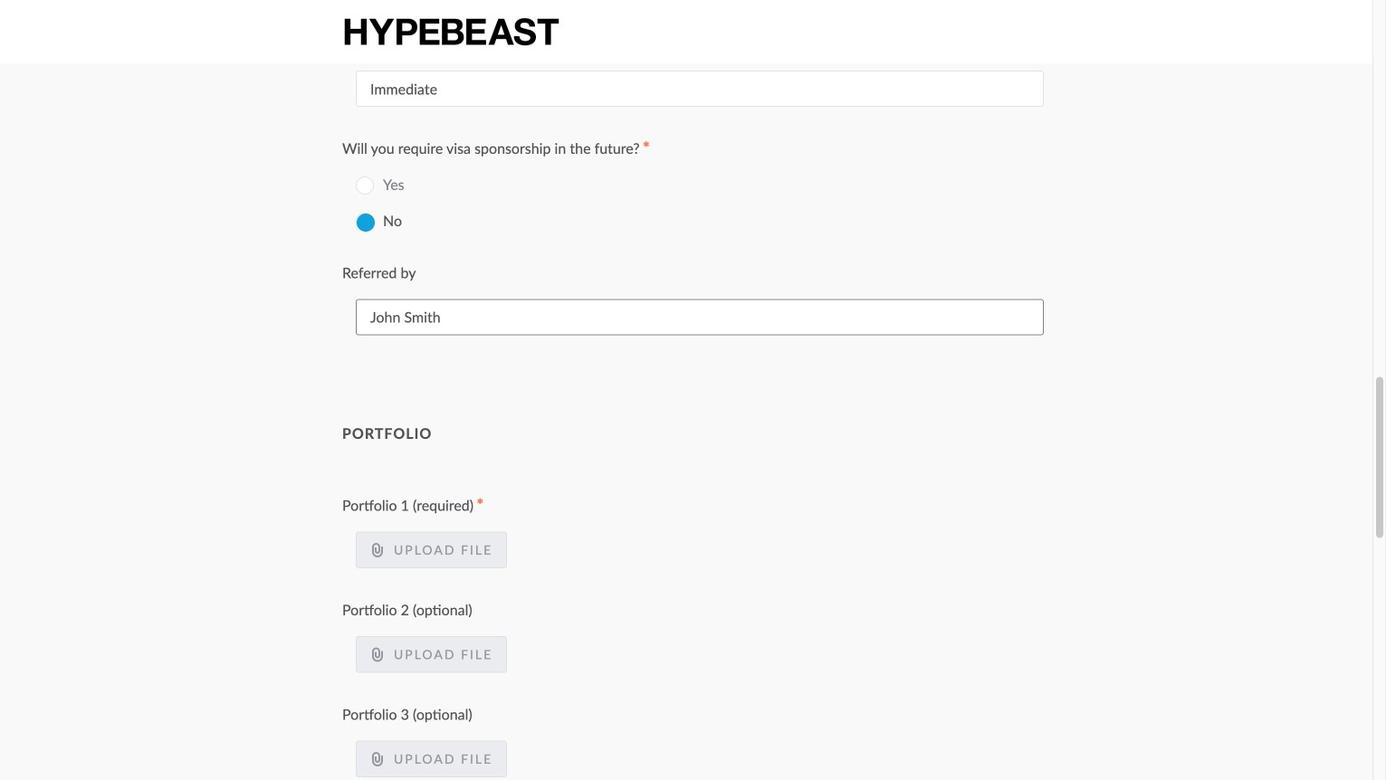Task type: vqa. For each thing, say whether or not it's contained in the screenshot.
NUVOAIR LOGO
no



Task type: describe. For each thing, give the bounding box(es) containing it.
1 type your response text field from the top
[[356, 71, 1044, 107]]

paperclip image
[[370, 543, 385, 558]]

2 type your response text field from the top
[[356, 299, 1044, 335]]

hypebeast logo image
[[342, 16, 561, 48]]

1 paperclip image from the top
[[370, 648, 385, 662]]



Task type: locate. For each thing, give the bounding box(es) containing it.
Type your response text field
[[356, 0, 1044, 3]]

paperclip image
[[370, 648, 385, 662], [370, 752, 385, 767]]

Type your response text field
[[356, 71, 1044, 107], [356, 299, 1044, 335]]

0 vertical spatial paperclip image
[[370, 648, 385, 662]]

None radio
[[356, 177, 374, 195], [356, 213, 374, 231], [356, 177, 374, 195], [356, 213, 374, 231]]

0 vertical spatial type your response text field
[[356, 71, 1044, 107]]

1 vertical spatial paperclip image
[[370, 752, 385, 767]]

2 paperclip image from the top
[[370, 752, 385, 767]]

1 vertical spatial type your response text field
[[356, 299, 1044, 335]]



